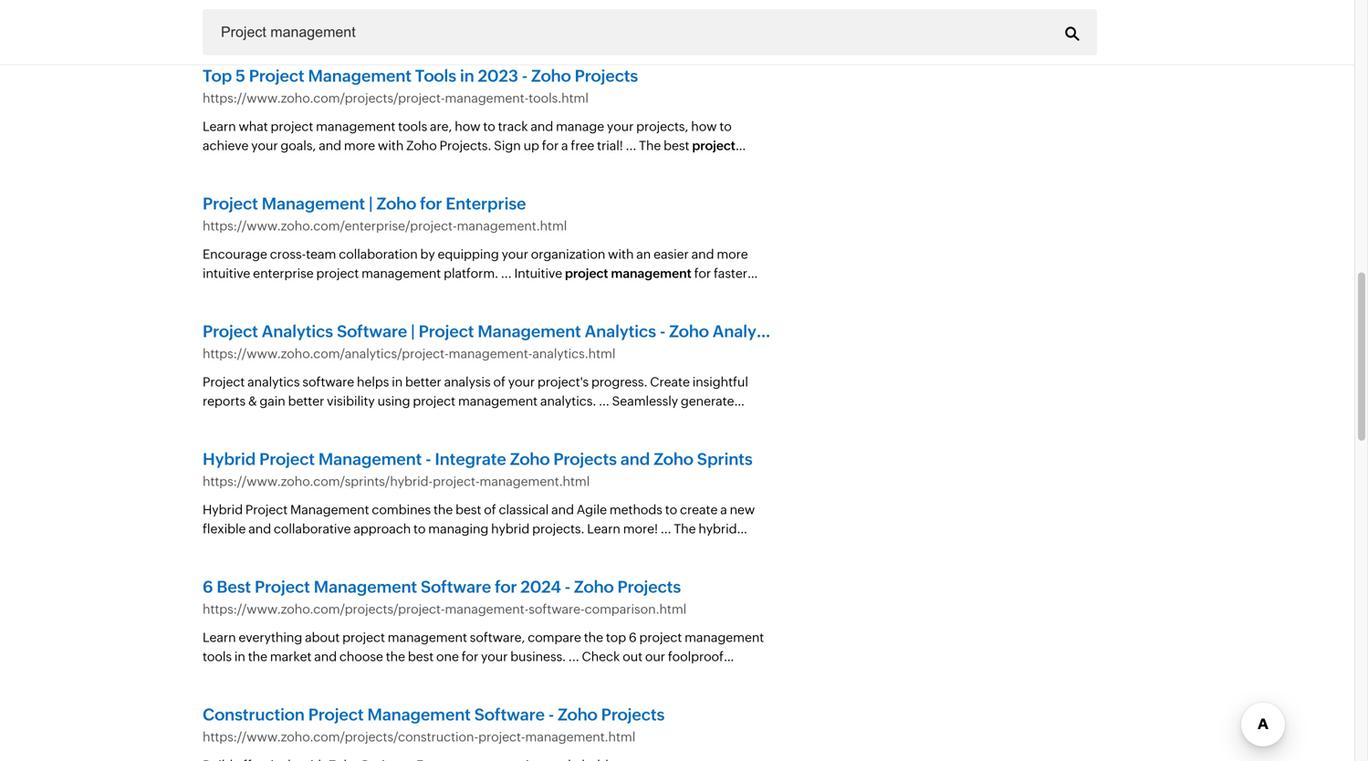 Task type: vqa. For each thing, say whether or not it's contained in the screenshot.
bundle
no



Task type: locate. For each thing, give the bounding box(es) containing it.
to up the https://www.zoho.com/sprints/hybrid-
[[295, 451, 307, 466]]

management inside project management | zoho for enterprise https://www.zoho.com/enterprise/project-management.html
[[262, 194, 365, 213]]

... inside hybrid project management combines the best of classical and agile methods to create a new flexible and collaborative approach to managing hybrid projects. learn more! ...  the hybrid
[[661, 522, 671, 536]]

0 vertical spatial teams
[[540, 0, 576, 6]]

management- for for
[[445, 602, 529, 617]]

with inside "learn what project management tools are, how to track and manage your projects, how to achieve your goals, and more with zoho projects. sign up for a free trial! ...  the best"
[[378, 138, 404, 153]]

a left new
[[721, 503, 727, 517]]

1 vertical spatial with
[[608, 247, 634, 262]]

1 horizontal spatial more
[[344, 138, 375, 153]]

1 horizontal spatial best
[[456, 503, 481, 517]]

the left way
[[718, 30, 738, 44]]

... inside the timeline. ... watch a quick overview of zoho
[[640, 177, 651, 191]]

look left at
[[306, 68, 331, 83]]

our
[[645, 650, 666, 664]]

, from the planning phase all the way down to execution. ... how does zoho
[[203, 30, 764, 63]]

0 vertical spatial top
[[606, 630, 626, 645]]

collaborate
[[382, 10, 449, 25]]

learn everything about project management software, compare the top 6 project management tools in the market and choose the best one for your business. ... check out our foolproof comparison of the top has all the features a traditional practitioner may look for, like portfolio
[[203, 630, 764, 722]]

0 vertical spatial https://www.zoho.com/projects/project-
[[203, 91, 445, 105]]

best up watch
[[664, 138, 690, 153]]

the up 'managing'
[[434, 503, 453, 517]]

to
[[239, 49, 251, 63], [483, 119, 496, 134], [720, 119, 732, 134], [255, 177, 267, 191], [295, 451, 307, 466], [665, 503, 678, 517], [414, 522, 426, 536]]

0 horizontal spatial reports,
[[261, 413, 308, 428]]

1 vertical spatial https://www.zoho.com/projects/project-
[[203, 602, 445, 617]]

helps inside project analytics software helps in better analysis of your project's progress. create insightful reports & gain better visibility using project management analytics. ... seamlessly generate insightful reports, enhancing your
[[357, 375, 389, 389]]

0 vertical spatial all
[[703, 30, 716, 44]]

2 vertical spatial more
[[255, 285, 287, 300]]

a right features
[[505, 688, 512, 703]]

analytics? up classical
[[506, 451, 567, 466]]

for left faster
[[694, 266, 711, 281]]

the inside analytics? ... notably what are the key metrics to monitor for
[[203, 451, 222, 466]]

1 vertical spatial hybrid
[[203, 503, 243, 517]]

... inside "learn what project management tools are, how to track and manage your projects, how to achieve your goals, and more with zoho projects. sign up for a free trial! ...  the best"
[[626, 138, 637, 153]]

0 vertical spatial with
[[378, 138, 404, 153]]

up
[[524, 138, 539, 153]]

learn for learn what project management tools are, how to track and manage your projects, how to achieve your goals, and more with zoho projects. sign up for a free trial! ...  the best
[[203, 119, 236, 134]]

1 horizontal spatial create
[[680, 503, 718, 517]]

how up quick
[[691, 119, 717, 134]]

reports, up provide at the top
[[332, 10, 379, 25]]

0 horizontal spatial insightful
[[203, 413, 259, 428]]

more!
[[623, 522, 658, 536]]

- up create
[[660, 322, 666, 341]]

best
[[664, 138, 690, 153], [456, 503, 481, 517], [408, 650, 434, 664]]

1 vertical spatial system
[[612, 49, 654, 63]]

enhancing
[[310, 413, 374, 428]]

1 horizontal spatial analytics
[[535, 413, 588, 428]]

management up customize
[[259, 0, 339, 6]]

2 hybrid from the left
[[699, 522, 737, 536]]

&
[[248, 394, 257, 409]]

analytics.html
[[533, 346, 616, 361]]

of right analysis
[[493, 375, 506, 389]]

tools up comparison
[[203, 650, 232, 664]]

completing
[[675, 579, 743, 594]]

in inside project analytics software helps in better analysis of your project's progress. create insightful reports & gain better visibility using project management analytics. ... seamlessly generate insightful reports, enhancing your
[[392, 375, 403, 389]]

hybrid
[[203, 450, 256, 469], [203, 503, 243, 517], [326, 598, 366, 613]]

better down software at the left
[[288, 394, 324, 409]]

| inside project analytics software | project management analytics - zoho analytics https://www.zoho.com/analytics/project-management-analytics.html
[[411, 322, 415, 341]]

view
[[455, 30, 482, 44]]

intuitive
[[203, 266, 250, 281]]

... right more!
[[661, 522, 671, 536]]

1 analytics from the left
[[262, 322, 333, 341]]

project down the execution.
[[249, 67, 305, 85]]

https://www.zoho.com/analytics/project-
[[203, 346, 449, 361]]

1 https://www.zoho.com/projects/project- from the top
[[203, 91, 445, 105]]

reports, inside a project management system is a tool that helps project teams plan and schedule projects, create and customize reports, collaborate and more. try zoho projects for free! ... systems provide a bird's-eye view of
[[332, 10, 379, 25]]

analytics inside analytics for a clear vision of your ongoing
[[535, 413, 588, 428]]

for inside for faster delivery, more reliable outcomes, and replace cumbersome legacy
[[694, 266, 711, 281]]

0 horizontal spatial tools
[[203, 650, 232, 664]]

1 horizontal spatial analytics?
[[597, 432, 656, 447]]

0 vertical spatial best
[[664, 138, 690, 153]]

0 vertical spatial in
[[460, 67, 474, 85]]

project down "replace" on the top of the page
[[419, 322, 474, 341]]

analytics down analytics.
[[535, 413, 588, 428]]

of up the notably
[[688, 413, 701, 428]]

| down defined
[[369, 194, 373, 213]]

project up encourage
[[203, 194, 258, 213]]

1 vertical spatial |
[[411, 322, 415, 341]]

hybrid inside hybrid project management combines the best of classical and agile methods to create a new flexible and collaborative approach to managing hybrid projects. learn more! ...  the hybrid
[[203, 503, 243, 517]]

1 vertical spatial analytics?
[[506, 451, 567, 466]]

new
[[730, 503, 755, 517]]

the left 'key'
[[203, 451, 222, 466]]

and
[[607, 0, 630, 6], [243, 10, 266, 25], [452, 10, 474, 25], [531, 119, 553, 134], [319, 138, 341, 153], [692, 247, 714, 262], [402, 285, 424, 300], [407, 324, 429, 338], [621, 450, 650, 469], [552, 503, 574, 517], [249, 522, 271, 536], [483, 579, 506, 594], [314, 650, 337, 664], [632, 707, 655, 722]]

look left for,
[[303, 707, 328, 722]]

enterprise
[[253, 266, 314, 281]]

way
[[740, 30, 764, 44]]

0 vertical spatial achieve
[[203, 138, 249, 153]]

0 vertical spatial |
[[369, 194, 373, 213]]

1 vertical spatial reports,
[[261, 413, 308, 428]]

achieve inside "learn what project management tools are, how to track and manage your projects, how to achieve your goals, and more with zoho projects. sign up for a free trial! ...  the best"
[[203, 138, 249, 153]]

1 vertical spatial teams
[[325, 579, 361, 594]]

1 horizontal spatial 6
[[629, 630, 637, 645]]

0 vertical spatial helps
[[459, 0, 492, 6]]

management.html inside construction project management software - zoho projects https://www.zoho.com/projects/construction-project-management.html
[[525, 730, 636, 745]]

management.html down enterprise
[[457, 219, 567, 233]]

more.
[[477, 10, 512, 25]]

has
[[393, 688, 413, 703]]

manage
[[556, 119, 604, 134]]

1 horizontal spatial the
[[674, 522, 696, 536]]

hybrid up the flexible
[[203, 503, 243, 517]]

analytics? for analytics?
[[506, 451, 567, 466]]

0 horizontal spatial helps
[[357, 375, 389, 389]]

2 how from the left
[[691, 119, 717, 134]]

... inside teams? ... but let's take a look at the advantages of having a
[[203, 68, 213, 83]]

hybrid inside , some teams set clear milestones and follow a classic approach of completing their tasks sequentially. ... hybrid
[[326, 598, 366, 613]]

create
[[203, 10, 240, 25], [680, 503, 718, 517]]

projects, inside a project management system is a tool that helps project teams plan and schedule projects, create and customize reports, collaborate and more. try zoho projects for free! ... systems provide a bird's-eye view of
[[689, 0, 742, 6]]

the up construction project management software - zoho projects "link"
[[432, 688, 451, 703]]

analytics up "https://www.zoho.com/analytics/project-"
[[262, 322, 333, 341]]

teams? ... but let's take a look at the advantages of having a
[[203, 49, 773, 83]]

2 horizontal spatial in
[[460, 67, 474, 85]]

tools
[[415, 67, 456, 85]]

... left how at the left of the page
[[319, 49, 330, 63]]

management- inside top 5 project management tools in 2023 - zoho projects https://www.zoho.com/projects/project-management-tools.html
[[445, 91, 529, 105]]

best
[[217, 578, 251, 597]]

management- inside project analytics software | project management analytics - zoho analytics https://www.zoho.com/analytics/project-management-analytics.html
[[449, 346, 533, 361]]

0 vertical spatial create
[[203, 10, 240, 25]]

software inside construction project management software - zoho projects https://www.zoho.com/projects/construction-project-management.html
[[475, 706, 545, 724]]

management inside construction project management software - zoho projects https://www.zoho.com/projects/construction-project-management.html
[[367, 706, 471, 724]]

0 vertical spatial look
[[306, 68, 331, 83]]

1 vertical spatial in
[[392, 375, 403, 389]]

project inside project analytics software helps in better analysis of your project's progress. create insightful reports & gain better visibility using project management analytics. ... seamlessly generate insightful reports, enhancing your
[[203, 375, 245, 389]]

teams inside , some teams set clear milestones and follow a classic approach of completing their tasks sequentially. ... hybrid
[[325, 579, 361, 594]]

milestones
[[416, 579, 481, 594]]

system down the planning
[[612, 49, 654, 63]]

projects down out
[[601, 706, 665, 724]]

clear inside , some teams set clear milestones and follow a classic approach of completing their tasks sequentially. ... hybrid
[[384, 579, 413, 594]]

0 vertical spatial more
[[344, 138, 375, 153]]

0 vertical spatial hybrid
[[203, 450, 256, 469]]

how
[[332, 49, 360, 63]]

project inside project analytics software helps in better analysis of your project's progress. create insightful reports & gain better visibility using project management analytics. ... seamlessly generate insightful reports, enhancing your
[[413, 394, 456, 409]]

1 vertical spatial more
[[717, 247, 748, 262]]

zoho inside construction project management software - zoho projects https://www.zoho.com/projects/construction-project-management.html
[[558, 706, 598, 724]]

more down enterprise
[[255, 285, 287, 300]]

clear inside analytics for a clear vision of your ongoing
[[619, 413, 648, 428]]

analytics? inside analytics? ... notably what are the key metrics to monitor for
[[597, 432, 656, 447]]

learn for learn everything about project management software, compare the top 6 project management tools in the market and choose the best one for your business. ... check out our foolproof comparison of the top has all the features a traditional practitioner may look for, like portfolio
[[203, 630, 236, 645]]

learn what project management tools are, how to track and manage your projects, how to achieve your goals, and more with zoho projects. sign up for a free trial! ...  the best
[[203, 119, 732, 153]]

, inside , from the planning phase all the way down to execution. ... how does zoho
[[549, 30, 553, 44]]

project inside project management | zoho for enterprise https://www.zoho.com/enterprise/project-management.html
[[203, 194, 258, 213]]

2 vertical spatial learn
[[203, 630, 236, 645]]

zoho down bird's-
[[394, 49, 425, 63]]

0 vertical spatial management.html
[[457, 219, 567, 233]]

1 horizontal spatial in
[[392, 375, 403, 389]]

hybrid
[[491, 522, 530, 536], [699, 522, 737, 536]]

helps inside a project management system is a tool that helps project teams plan and schedule projects, create and customize reports, collaborate and more. try zoho projects for free! ... systems provide a bird's-eye view of
[[459, 0, 492, 6]]

projects down system help
[[575, 67, 638, 85]]

0 horizontal spatial clear
[[384, 579, 413, 594]]

project down team at the left of the page
[[316, 266, 359, 281]]

all inside the learn everything about project management software, compare the top 6 project management tools in the market and choose the best one for your business. ... check out our foolproof comparison of the top has all the features a traditional practitioner may look for, like portfolio
[[416, 688, 429, 703]]

best inside "learn what project management tools are, how to track and manage your projects, how to achieve your goals, and more with zoho projects. sign up for a free trial! ...  the best"
[[664, 138, 690, 153]]

a project management system is a tool that helps project teams plan and schedule projects, create and customize reports, collaborate and more. try zoho projects for free! ... systems provide a bird's-eye view of
[[203, 0, 742, 44]]

approach down combines
[[354, 522, 411, 536]]

0 vertical spatial tools
[[398, 119, 427, 134]]

sprints
[[697, 450, 753, 469]]

... left watch
[[640, 177, 651, 191]]

the right trial!
[[639, 138, 661, 153]]

management inside hybrid project management - integrate zoho projects and zoho sprints https://www.zoho.com/sprints/hybrid-project-management.html
[[319, 450, 422, 469]]

- inside hybrid project management - integrate zoho projects and zoho sprints https://www.zoho.com/sprints/hybrid-project-management.html
[[426, 450, 431, 469]]

take
[[361, 343, 388, 357]]

...
[[669, 10, 679, 25], [319, 49, 330, 63], [203, 68, 213, 83], [626, 138, 637, 153], [640, 177, 651, 191], [501, 266, 512, 281], [599, 394, 610, 409], [658, 432, 669, 447], [661, 522, 671, 536], [313, 598, 323, 613], [569, 650, 579, 664]]

top up check
[[606, 630, 626, 645]]

management
[[308, 67, 412, 85], [262, 194, 365, 213], [478, 322, 581, 341], [319, 450, 422, 469], [290, 503, 369, 517], [314, 578, 417, 597], [367, 706, 471, 724]]

business.
[[511, 650, 566, 664]]

approach up comparison.html
[[600, 579, 657, 594]]

2 vertical spatial in
[[235, 650, 245, 664]]

project up the sequentially.
[[255, 578, 310, 597]]

1 horizontal spatial tools
[[398, 119, 427, 134]]

0 vertical spatial legacy
[[560, 285, 599, 300]]

1 horizontal spatial how
[[691, 119, 717, 134]]

with
[[378, 138, 404, 153], [608, 247, 634, 262]]

software up https://www.zoho.com/projects/project-management-software-comparison.html link
[[421, 578, 491, 597]]

| up https://www.zoho.com/analytics/project-management-analytics.html link
[[411, 322, 415, 341]]

for inside "learn what project management tools are, how to track and manage your projects, how to achieve your goals, and more with zoho projects. sign up for a free trial! ...  the best"
[[542, 138, 559, 153]]

1 vertical spatial create
[[680, 503, 718, 517]]

top 5 project management tools in 2023 - zoho projects link
[[203, 67, 638, 85]]

1 vertical spatial look
[[303, 707, 328, 722]]

a up software-
[[548, 579, 555, 594]]

achieve down the goals,
[[270, 177, 316, 191]]

1 vertical spatial tools
[[203, 650, 232, 664]]

top down about
[[313, 669, 334, 683]]

your up trial!
[[607, 119, 634, 134]]

1 vertical spatial approach
[[600, 579, 657, 594]]

project management | zoho for enterprise link
[[203, 194, 526, 213]]

projects inside a project management system is a tool that helps project teams plan and schedule projects, create and customize reports, collaborate and more. try zoho projects for free! ... systems provide a bird's-eye view of
[[569, 10, 617, 25]]

to inside , from the planning phase all the way down to execution. ... how does zoho
[[239, 49, 251, 63]]

0 horizontal spatial projects,
[[636, 119, 689, 134]]

better down https://www.zoho.com/analytics/project-management-analytics.html link
[[405, 375, 442, 389]]

ongoing
[[203, 432, 253, 447]]

management.html up classical
[[480, 474, 590, 489]]

2 vertical spatial software
[[475, 706, 545, 724]]

1 vertical spatial analytics
[[535, 413, 588, 428]]

collaborative
[[274, 522, 351, 536]]

0 horizontal spatial system
[[341, 0, 383, 6]]

the inside teams? ... but let's take a look at the advantages of having a
[[348, 68, 367, 83]]

1 vertical spatial software
[[421, 578, 491, 597]]

management inside top 5 project management tools in 2023 - zoho projects https://www.zoho.com/projects/project-management-tools.html
[[308, 67, 412, 85]]

at
[[334, 68, 345, 83]]

2 vertical spatial hybrid
[[326, 598, 366, 613]]

sequentially.
[[235, 598, 310, 613]]

analytics? for analytics? ... notably what are the key metrics to monitor for
[[597, 432, 656, 447]]

a inside the timeline. ... watch a quick overview of zoho
[[694, 177, 701, 191]]

0 vertical spatial approach
[[354, 522, 411, 536]]

a right is
[[398, 0, 405, 6]]

projects, up phase
[[689, 0, 742, 6]]

classic
[[557, 579, 597, 594]]

management down https://www.zoho.com/projects/project-management-tools.html link
[[316, 119, 396, 134]]

one
[[436, 650, 459, 664]]

0 vertical spatial system
[[341, 0, 383, 6]]

- inside top 5 project management tools in 2023 - zoho projects https://www.zoho.com/projects/project-management-tools.html
[[522, 67, 528, 85]]

learn down the tasks
[[203, 630, 236, 645]]

the
[[639, 138, 661, 153], [674, 522, 696, 536]]

1 horizontal spatial legacy
[[693, 324, 732, 338]]

more inside "learn what project management tools are, how to track and manage your projects, how to achieve your goals, and more with zoho projects. sign up for a free trial! ...  the best"
[[344, 138, 375, 153]]

projects.
[[532, 522, 585, 536]]

zoho inside project analytics software | project management analytics - zoho analytics https://www.zoho.com/analytics/project-management-analytics.html
[[669, 322, 709, 341]]

1 horizontal spatial teams
[[540, 0, 576, 6]]

down
[[203, 49, 237, 63]]

defined
[[340, 177, 386, 191]]

1 vertical spatial all
[[416, 688, 429, 703]]

the right more!
[[674, 522, 696, 536]]

how
[[455, 119, 481, 134], [691, 119, 717, 134]]

projects up comparison.html
[[618, 578, 681, 597]]

Search pages... text field
[[203, 9, 1097, 55]]

cumbersome
[[478, 285, 557, 300]]

0 vertical spatial management-
[[445, 91, 529, 105]]

zoho down the notably
[[654, 450, 694, 469]]

management.html down scheduling
[[525, 730, 636, 745]]

is
[[386, 0, 395, 6]]

- up software-
[[565, 578, 571, 597]]

zoho down traditional
[[558, 706, 598, 724]]

and up methods
[[621, 450, 650, 469]]

6 up the tasks
[[203, 578, 213, 597]]

1 horizontal spatial all
[[703, 30, 716, 44]]

0 horizontal spatial approach
[[354, 522, 411, 536]]

2 horizontal spatial analytics
[[713, 322, 784, 341]]

to up 'overview'
[[255, 177, 267, 191]]

1 horizontal spatial insightful
[[693, 375, 749, 389]]

best up 'managing'
[[456, 503, 481, 517]]

helps up more.
[[459, 0, 492, 6]]

learn inside hybrid project management combines the best of classical and agile methods to create a new flexible and collaborative approach to managing hybrid projects. learn more! ...  the hybrid
[[587, 522, 621, 536]]

watch
[[653, 177, 692, 191]]

1 vertical spatial learn
[[587, 522, 621, 536]]

to achieve the defined
[[252, 177, 389, 191]]

management down analysis
[[458, 394, 538, 409]]

1 vertical spatial management.html
[[480, 474, 590, 489]]

and right plan
[[607, 0, 630, 6]]

zoho up tools.html
[[531, 67, 571, 85]]

system inside a project management system is a tool that helps project teams plan and schedule projects, create and customize reports, collaborate and more. try zoho projects for free! ... systems provide a bird's-eye view of
[[341, 0, 383, 6]]

0 horizontal spatial |
[[369, 194, 373, 213]]

analytics up 'progress.' at the left of page
[[585, 322, 656, 341]]

- inside 6 best project management software for 2024 - zoho projects https://www.zoho.com/projects/project-management-software-comparison.html
[[565, 578, 571, 597]]

project
[[249, 67, 305, 85], [203, 194, 258, 213], [203, 322, 258, 341], [419, 322, 474, 341], [203, 375, 245, 389], [259, 450, 315, 469], [246, 503, 288, 517], [255, 578, 310, 597], [308, 706, 364, 724]]

and right the flexible
[[249, 522, 271, 536]]

0 horizontal spatial all
[[416, 688, 429, 703]]

1 horizontal spatial |
[[411, 322, 415, 341]]

all right phase
[[703, 30, 716, 44]]

0 horizontal spatial legacy
[[560, 285, 599, 300]]

departments
[[327, 324, 404, 338]]

, left from
[[549, 30, 553, 44]]

practitioner
[[203, 707, 272, 722]]

0 horizontal spatial more
[[255, 285, 287, 300]]

2 vertical spatial management.html
[[525, 730, 636, 745]]

management inside a project management system is a tool that helps project teams plan and schedule projects, create and customize reports, collaborate and more. try zoho projects for free! ... systems provide a bird's-eye view of
[[259, 0, 339, 6]]

for right "up"
[[542, 138, 559, 153]]

0 vertical spatial software
[[337, 322, 407, 341]]

zoho
[[535, 10, 566, 25], [394, 49, 425, 63], [531, 67, 571, 85], [406, 138, 437, 153], [377, 194, 416, 213], [274, 196, 304, 210], [669, 322, 709, 341], [510, 450, 550, 469], [654, 450, 694, 469], [574, 578, 614, 597], [558, 706, 598, 724]]

insightful up generate at bottom
[[693, 375, 749, 389]]

legacy down organization
[[560, 285, 599, 300]]

top
[[606, 630, 626, 645], [313, 669, 334, 683]]

for inside project management | zoho for enterprise https://www.zoho.com/enterprise/project-management.html
[[420, 194, 442, 213]]

... left "but"
[[203, 68, 213, 83]]

and left "replace" on the top of the page
[[402, 285, 424, 300]]

1 horizontal spatial reports,
[[332, 10, 379, 25]]

helps up using in the bottom left of the page
[[357, 375, 389, 389]]

a inside the learn everything about project management software, compare the top 6 project management tools in the market and choose the best one for your business. ... check out our foolproof comparison of the top has all the features a traditional practitioner may look for, like portfolio
[[505, 688, 512, 703]]

the inside hybrid project management combines the best of classical and agile methods to create a new flexible and collaborative approach to managing hybrid projects. learn more! ...  the hybrid
[[434, 503, 453, 517]]

bird's-
[[394, 30, 431, 44]]

0 horizontal spatial best
[[408, 650, 434, 664]]

... up phase
[[669, 10, 679, 25]]

1 horizontal spatial analytics
[[585, 322, 656, 341]]

top 5 project management tools in 2023 - zoho projects https://www.zoho.com/projects/project-management-tools.html
[[203, 67, 638, 105]]

trial!
[[597, 138, 623, 153]]

0 vertical spatial project-
[[433, 474, 480, 489]]

construction project management software - zoho projects https://www.zoho.com/projects/construction-project-management.html
[[203, 706, 665, 745]]

- inside construction project management software - zoho projects https://www.zoho.com/projects/construction-project-management.html
[[549, 706, 554, 724]]

across departments and industries easily migrate your organization's legacy data take
[[283, 324, 732, 357]]

0 horizontal spatial 6
[[203, 578, 213, 597]]

faster
[[714, 266, 748, 281]]

teams?
[[731, 49, 773, 63]]

project analytics software helps in better analysis of your project's progress. create insightful reports & gain better visibility using project management analytics. ... seamlessly generate insightful reports, enhancing your
[[203, 375, 749, 428]]

- for 2023
[[522, 67, 528, 85]]

advantages
[[370, 68, 439, 83]]

intuitive
[[514, 266, 562, 281]]

project- inside construction project management software - zoho projects https://www.zoho.com/projects/construction-project-management.html
[[478, 730, 525, 745]]

... inside project analytics software helps in better analysis of your project's progress. create insightful reports & gain better visibility using project management analytics. ... seamlessly generate insightful reports, enhancing your
[[599, 394, 610, 409]]

all inside , from the planning phase all the way down to execution. ... how does zoho
[[703, 30, 716, 44]]

of right 'overview'
[[259, 196, 271, 210]]

choose
[[340, 650, 383, 664]]

0 horizontal spatial teams
[[325, 579, 361, 594]]

management.html inside project management | zoho for enterprise https://www.zoho.com/enterprise/project-management.html
[[457, 219, 567, 233]]

project- down features
[[478, 730, 525, 745]]

best inside the learn everything about project management software, compare the top 6 project management tools in the market and choose the best one for your business. ... check out our foolproof comparison of the top has all the features a traditional practitioner may look for, like portfolio
[[408, 650, 434, 664]]

project down delivery, at the top of the page
[[203, 322, 258, 341]]

create left new
[[680, 503, 718, 517]]

1 horizontal spatial approach
[[600, 579, 657, 594]]

encourage cross-team collaboration by equipping your organization with an easier and more intuitive enterprise project management platform. ...  intuitive
[[203, 247, 748, 281]]

a inside hybrid project management combines the best of classical and agile methods to create a new flexible and collaborative approach to managing hybrid projects. learn more! ...  the hybrid
[[721, 503, 727, 517]]

features
[[454, 688, 502, 703]]

schedule
[[632, 0, 687, 6]]

project down analysis
[[413, 394, 456, 409]]

project up the goals,
[[271, 119, 313, 134]]

approach inside hybrid project management combines the best of classical and agile methods to create a new flexible and collaborative approach to managing hybrid projects. learn more! ...  the hybrid
[[354, 522, 411, 536]]

create down a
[[203, 10, 240, 25]]

1 vertical spatial legacy
[[693, 324, 732, 338]]

, for some
[[283, 579, 287, 594]]

hybrid for combines
[[203, 503, 243, 517]]

project inside hybrid project management combines the best of classical and agile methods to create a new flexible and collaborative approach to managing hybrid projects. learn more! ...  the hybrid
[[246, 503, 288, 517]]

analytics up 'gain'
[[248, 375, 300, 389]]

a inside "learn what project management tools are, how to track and manage your projects, how to achieve your goals, and more with zoho projects. sign up for a free trial! ...  the best"
[[562, 138, 568, 153]]

- for 2024
[[565, 578, 571, 597]]

and left budget at bottom
[[632, 707, 655, 722]]

managing
[[428, 522, 489, 536]]

1 horizontal spatial with
[[608, 247, 634, 262]]

metrics
[[248, 451, 292, 466]]

2 https://www.zoho.com/projects/project- from the top
[[203, 602, 445, 617]]

the inside hybrid project management combines the best of classical and agile methods to create a new flexible and collaborative approach to managing hybrid projects. learn more! ...  the hybrid
[[674, 522, 696, 536]]

https://www.zoho.com/enterprise/project-management.html link
[[203, 219, 567, 235]]

1 vertical spatial best
[[456, 503, 481, 517]]

tools inside the learn everything about project management software, compare the top 6 project management tools in the market and choose the best one for your business. ... check out our foolproof comparison of the top has all the features a traditional practitioner may look for, like portfolio
[[203, 650, 232, 664]]

- for analytics
[[660, 322, 666, 341]]

the right at
[[348, 68, 367, 83]]

project inside top 5 project management tools in 2023 - zoho projects https://www.zoho.com/projects/project-management-tools.html
[[249, 67, 305, 85]]

management- for management
[[449, 346, 533, 361]]

0 horizontal spatial how
[[455, 119, 481, 134]]

1 vertical spatial the
[[674, 522, 696, 536]]

teams
[[540, 0, 576, 6], [325, 579, 361, 594]]

of left having at top left
[[441, 68, 454, 83]]

1 horizontal spatial helps
[[459, 0, 492, 6]]

0 horizontal spatial analytics
[[262, 322, 333, 341]]

- inside project analytics software | project management analytics - zoho analytics https://www.zoho.com/analytics/project-management-analytics.html
[[660, 322, 666, 341]]

0 horizontal spatial analytics?
[[506, 451, 567, 466]]

analytics.
[[540, 394, 596, 409]]

analytics inside project analytics software helps in better analysis of your project's progress. create insightful reports & gain better visibility using project management analytics. ... seamlessly generate insightful reports, enhancing your
[[248, 375, 300, 389]]

in inside top 5 project management tools in 2023 - zoho projects https://www.zoho.com/projects/project-management-tools.html
[[460, 67, 474, 85]]

execution.
[[254, 49, 317, 63]]

, inside , some teams set clear milestones and follow a classic approach of completing their tasks sequentially. ... hybrid
[[283, 579, 287, 594]]

0 vertical spatial reports,
[[332, 10, 379, 25]]

0 vertical spatial clear
[[619, 413, 648, 428]]

a inside analytics for a clear vision of your ongoing
[[610, 413, 617, 428]]

your left 'project's'
[[508, 375, 535, 389]]

https://www.zoho.com/projects/project- inside top 5 project management tools in 2023 - zoho projects https://www.zoho.com/projects/project-management-tools.html
[[203, 91, 445, 105]]

0 horizontal spatial achieve
[[203, 138, 249, 153]]

0 horizontal spatial the
[[639, 138, 661, 153]]

system
[[341, 0, 383, 6], [612, 49, 654, 63]]

1 vertical spatial clear
[[384, 579, 413, 594]]

for inside a project management system is a tool that helps project teams plan and schedule projects, create and customize reports, collaborate and more. try zoho projects for free! ... systems provide a bird's-eye view of
[[619, 10, 636, 25]]



Task type: describe. For each thing, give the bounding box(es) containing it.
about
[[305, 630, 340, 645]]

industries
[[432, 324, 490, 338]]

agile
[[577, 503, 607, 517]]

to right methods
[[665, 503, 678, 517]]

and left customize
[[243, 10, 266, 25]]

software inside 6 best project management software for 2024 - zoho projects https://www.zoho.com/projects/project-management-software-comparison.html
[[421, 578, 491, 597]]

https://www.zoho.com/projects/project- for 5
[[203, 91, 445, 105]]

0 vertical spatial better
[[405, 375, 442, 389]]

create
[[650, 375, 690, 389]]

management inside "learn what project management tools are, how to track and manage your projects, how to achieve your goals, and more with zoho projects. sign up for a free trial! ...  the best"
[[316, 119, 396, 134]]

of inside the learn everything about project management software, compare the top 6 project management tools in the market and choose the best one for your business. ... check out our foolproof comparison of the top has all the features a traditional practitioner may look for, like portfolio
[[276, 669, 289, 683]]

2024
[[521, 578, 561, 597]]

... inside encourage cross-team collaboration by equipping your organization with an easier and more intuitive enterprise project management platform. ...  intuitive
[[501, 266, 512, 281]]

... inside , some teams set clear milestones and follow a classic approach of completing their tasks sequentially. ... hybrid
[[313, 598, 323, 613]]

quick
[[704, 177, 737, 191]]

project up our at the left
[[640, 630, 682, 645]]

project inside hybrid project management - integrate zoho projects and zoho sprints https://www.zoho.com/sprints/hybrid-project-management.html
[[259, 450, 315, 469]]

projects inside top 5 project management tools in 2023 - zoho projects https://www.zoho.com/projects/project-management-tools.html
[[575, 67, 638, 85]]

the down defined
[[363, 196, 382, 210]]

, for the
[[356, 196, 360, 210]]

of inside the timeline. ... watch a quick overview of zoho
[[259, 196, 271, 210]]

projects inside hybrid project management - integrate zoho projects and zoho sprints https://www.zoho.com/sprints/hybrid-project-management.html
[[554, 450, 617, 469]]

to inside analytics? ... notably what are the key metrics to monitor for
[[295, 451, 307, 466]]

your inside across departments and industries easily migrate your organization's legacy data take
[[578, 324, 605, 338]]

seamlessly
[[612, 394, 678, 409]]

compare
[[528, 630, 581, 645]]

scheduling and budget
[[561, 707, 701, 722]]

zoho up classical
[[510, 450, 550, 469]]

systems
[[286, 30, 334, 44]]

https://www.zoho.com/sprints/hybrid-
[[203, 474, 433, 489]]

teams inside a project management system is a tool that helps project teams plan and schedule projects, create and customize reports, collaborate and more. try zoho projects for free! ... systems provide a bird's-eye view of
[[540, 0, 576, 6]]

for,
[[331, 707, 351, 722]]

and up projects.
[[552, 503, 574, 517]]

project down organization
[[565, 266, 608, 281]]

portfolio
[[376, 707, 428, 722]]

timeline. ... watch a quick overview of zoho
[[203, 177, 737, 210]]

of inside teams? ... but let's take a look at the advantages of having a
[[441, 68, 454, 83]]

and inside encourage cross-team collaboration by equipping your organization with an easier and more intuitive enterprise project management platform. ...  intuitive
[[692, 247, 714, 262]]

6 best project management software for 2024 - zoho projects link
[[203, 578, 681, 597]]

platform.
[[444, 266, 499, 281]]

eye
[[431, 30, 452, 44]]

zoho inside 6 best project management software for 2024 - zoho projects https://www.zoho.com/projects/project-management-software-comparison.html
[[574, 578, 614, 597]]

having
[[456, 68, 496, 83]]

and inside the learn everything about project management software, compare the top 6 project management tools in the market and choose the best one for your business. ... check out our foolproof comparison of the top has all the features a traditional practitioner may look for, like portfolio
[[314, 650, 337, 664]]

the down the 'everything'
[[248, 650, 267, 664]]

analytics? ... notably what are the key metrics to monitor for
[[203, 432, 773, 466]]

are,
[[430, 119, 452, 134]]

try
[[514, 10, 533, 25]]

methods
[[610, 503, 663, 517]]

a inside , some teams set clear milestones and follow a classic approach of completing their tasks sequentially. ... hybrid
[[548, 579, 555, 594]]

budget
[[657, 707, 701, 722]]

project inside encourage cross-team collaboration by equipping your organization with an easier and more intuitive enterprise project management platform. ...  intuitive
[[316, 266, 359, 281]]

https://www.zoho.com/projects/construction-project-management.html link
[[203, 730, 636, 746]]

project up choose
[[342, 630, 385, 645]]

and inside , some teams set clear milestones and follow a classic approach of completing their tasks sequentially. ... hybrid
[[483, 579, 506, 594]]

more inside for faster delivery, more reliable outcomes, and replace cumbersome legacy
[[255, 285, 287, 300]]

project right a
[[214, 0, 257, 6]]

construction project management software - zoho projects link
[[203, 706, 665, 724]]

using
[[378, 394, 410, 409]]

... inside the learn everything about project management software, compare the top 6 project management tools in the market and choose the best one for your business. ... check out our foolproof comparison of the top has all the features a traditional practitioner may look for, like portfolio
[[569, 650, 579, 664]]

that
[[433, 0, 457, 6]]

in inside the learn everything about project management software, compare the top 6 project management tools in the market and choose the best one for your business. ... check out our foolproof comparison of the top has all the features a traditional practitioner may look for, like portfolio
[[235, 650, 245, 664]]

project up try
[[494, 0, 537, 6]]

0 horizontal spatial better
[[288, 394, 324, 409]]

, down traditional
[[511, 707, 517, 722]]

legacy inside across departments and industries easily migrate your organization's legacy data take
[[693, 324, 732, 338]]

monitor
[[310, 451, 357, 466]]

1 how from the left
[[455, 119, 481, 134]]

easier
[[654, 247, 689, 262]]

software inside project analytics software | project management analytics - zoho analytics https://www.zoho.com/analytics/project-management-analytics.html
[[337, 322, 407, 341]]

and up "up"
[[531, 119, 553, 134]]

https://www.zoho.com/projects/construction-
[[203, 730, 479, 745]]

reports, inside project analytics software helps in better analysis of your project's progress. create insightful reports & gain better visibility using project management analytics. ... seamlessly generate insightful reports, enhancing your
[[261, 413, 308, 428]]

generate
[[681, 394, 734, 409]]

for inside analytics for a clear vision of your ongoing
[[590, 413, 607, 428]]

management inside encourage cross-team collaboration by equipping your organization with an easier and more intuitive enterprise project management platform. ...  intuitive
[[362, 266, 441, 281]]

the inside "learn what project management tools are, how to track and manage your projects, how to achieve your goals, and more with zoho projects. sign up for a free trial! ...  the best"
[[639, 138, 661, 153]]

a right take
[[296, 68, 303, 83]]

management up one
[[388, 630, 467, 645]]

more inside encourage cross-team collaboration by equipping your organization with an easier and more intuitive enterprise project management platform. ...  intuitive
[[717, 247, 748, 262]]

key
[[225, 451, 245, 466]]

the left defined
[[318, 177, 338, 191]]

1 horizontal spatial top
[[606, 630, 626, 645]]

2 analytics from the left
[[585, 322, 656, 341]]

zoho inside project management | zoho for enterprise https://www.zoho.com/enterprise/project-management.html
[[377, 194, 416, 213]]

hybrid for -
[[203, 450, 256, 469]]

project analytics software | project management analytics - zoho analytics https://www.zoho.com/analytics/project-management-analytics.html
[[203, 322, 784, 361]]

project inside "learn what project management tools are, how to track and manage your projects, how to achieve your goals, and more with zoho projects. sign up for a free trial! ...  the best"
[[271, 119, 313, 134]]

data
[[332, 343, 358, 357]]

the up check
[[584, 630, 603, 645]]

a right having at top left
[[499, 68, 506, 83]]

your inside the learn everything about project management software, compare the top 6 project management tools in the market and choose the best one for your business. ... check out our foolproof comparison of the top has all the features a traditional practitioner may look for, like portfolio
[[481, 650, 508, 664]]

0 vertical spatial insightful
[[693, 375, 749, 389]]

create inside a project management system is a tool that helps project teams plan and schedule projects, create and customize reports, collaborate and more. try zoho projects for free! ... systems provide a bird's-eye view of
[[203, 10, 240, 25]]

free!
[[639, 10, 666, 25]]

of inside project analytics software helps in better analysis of your project's progress. create insightful reports & gain better visibility using project management analytics. ... seamlessly generate insightful reports, enhancing your
[[493, 375, 506, 389]]

planning
[[609, 30, 661, 44]]

by
[[420, 247, 435, 262]]

project inside 6 best project management software for 2024 - zoho projects https://www.zoho.com/projects/project-management-software-comparison.html
[[255, 578, 310, 597]]

1 vertical spatial achieve
[[270, 177, 316, 191]]

organization
[[531, 247, 606, 262]]

take
[[269, 68, 294, 83]]

market
[[270, 650, 312, 664]]

encourage
[[203, 247, 267, 262]]

software
[[303, 375, 354, 389]]

https://www.zoho.com/enterprise/project-
[[203, 219, 457, 233]]

foolproof
[[668, 650, 724, 664]]

to left track on the left top of the page
[[483, 119, 496, 134]]

management inside hybrid project management combines the best of classical and agile methods to create a new flexible and collaborative approach to managing hybrid projects. learn more! ...  the hybrid
[[290, 503, 369, 517]]

tools inside "learn what project management tools are, how to track and manage your projects, how to achieve your goals, and more with zoho projects. sign up for a free trial! ...  the best"
[[398, 119, 427, 134]]

your down what
[[251, 138, 278, 153]]

management inside project analytics software | project management analytics - zoho analytics https://www.zoho.com/analytics/project-management-analytics.html
[[478, 322, 581, 341]]

the right choose
[[386, 650, 405, 664]]

scheduling
[[563, 707, 629, 722]]

1 hybrid from the left
[[491, 522, 530, 536]]

traditional
[[514, 688, 575, 703]]

your inside encourage cross-team collaboration by equipping your organization with an easier and more intuitive enterprise project management platform. ...  intuitive
[[502, 247, 529, 262]]

your inside analytics for a clear vision of your ongoing
[[703, 413, 730, 428]]

'
[[477, 49, 482, 63]]

some
[[290, 579, 322, 594]]

management inside 6 best project management software for 2024 - zoho projects https://www.zoho.com/projects/project-management-software-comparison.html
[[314, 578, 417, 597]]

hybrid project management - integrate zoho projects and zoho sprints https://www.zoho.com/sprints/hybrid-project-management.html
[[203, 450, 753, 489]]

https://www.zoho.com/projects/project- for best
[[203, 602, 445, 617]]

project management | zoho for enterprise https://www.zoho.com/enterprise/project-management.html
[[203, 194, 567, 233]]

6 inside 6 best project management software for 2024 - zoho projects https://www.zoho.com/projects/project-management-software-comparison.html
[[203, 578, 213, 597]]

to down combines
[[414, 522, 426, 536]]

approach inside , some teams set clear milestones and follow a classic approach of completing their tasks sequentially. ... hybrid
[[600, 579, 657, 594]]

1 vertical spatial top
[[313, 669, 334, 683]]

5
[[236, 67, 245, 85]]

from
[[556, 30, 584, 44]]

, for from
[[549, 30, 553, 44]]

a
[[203, 0, 211, 6]]

... inside analytics? ... notably what are the key metrics to monitor for
[[658, 432, 669, 447]]

and right the goals,
[[319, 138, 341, 153]]

of inside a project management system is a tool that helps project teams plan and schedule projects, create and customize reports, collaborate and more. try zoho projects for free! ... systems provide a bird's-eye view of
[[485, 30, 497, 44]]

3 analytics from the left
[[713, 322, 784, 341]]

https://www.zoho.com/analytics/project-management-analytics.html link
[[203, 346, 616, 363]]

your down using in the bottom left of the page
[[376, 413, 403, 428]]

reports
[[203, 394, 246, 409]]

| inside project management | zoho for enterprise https://www.zoho.com/enterprise/project-management.html
[[369, 194, 373, 213]]

for inside 6 best project management software for 2024 - zoho projects https://www.zoho.com/projects/project-management-software-comparison.html
[[495, 578, 517, 597]]

the down market
[[291, 669, 311, 683]]

a up does
[[385, 30, 392, 44]]

for inside the learn everything about project management software, compare the top 6 project management tools in the market and choose the best one for your business. ... check out our foolproof comparison of the top has all the features a traditional practitioner may look for, like portfolio
[[462, 650, 479, 664]]

https://www.zoho.com/sprints/hybrid-project-management.html link
[[203, 474, 590, 491]]

and inside across departments and industries easily migrate your organization's legacy data take
[[407, 324, 429, 338]]

to up quick
[[720, 119, 732, 134]]

... inside a project management system is a tool that helps project teams plan and schedule projects, create and customize reports, collaborate and more. try zoho projects for free! ... systems provide a bird's-eye view of
[[669, 10, 679, 25]]

project- inside hybrid project management - integrate zoho projects and zoho sprints https://www.zoho.com/sprints/hybrid-project-management.html
[[433, 474, 480, 489]]

what
[[721, 432, 752, 447]]

of inside hybrid project management combines the best of classical and agile methods to create a new flexible and collaborative approach to managing hybrid projects. learn more! ...  the hybrid
[[484, 503, 496, 517]]

across
[[286, 324, 325, 338]]

projects inside 6 best project management software for 2024 - zoho projects https://www.zoho.com/projects/project-management-software-comparison.html
[[618, 578, 681, 597]]

legacy inside for faster delivery, more reliable outcomes, and replace cumbersome legacy
[[560, 285, 599, 300]]

replace
[[427, 285, 475, 300]]

projects, inside "learn what project management tools are, how to track and manage your projects, how to achieve your goals, and more with zoho projects. sign up for a free trial! ...  the best"
[[636, 119, 689, 134]]

zoho inside a project management system is a tool that helps project teams plan and schedule projects, create and customize reports, collaborate and more. try zoho projects for free! ... systems provide a bird's-eye view of
[[535, 10, 566, 25]]

best inside hybrid project management combines the best of classical and agile methods to create a new flexible and collaborative approach to managing hybrid projects. learn more! ...  the hybrid
[[456, 503, 481, 517]]

management inside project analytics software helps in better analysis of your project's progress. create insightful reports & gain better visibility using project management analytics. ... seamlessly generate insightful reports, enhancing your
[[458, 394, 538, 409]]

management down 'an'
[[611, 266, 692, 281]]

zoho inside , from the planning phase all the way down to execution. ... how does zoho
[[394, 49, 425, 63]]

software,
[[470, 630, 525, 645]]

flexible
[[203, 522, 246, 536]]

project's
[[538, 375, 589, 389]]

management up foolproof
[[685, 630, 764, 645]]

provide
[[337, 30, 382, 44]]

easily
[[493, 324, 526, 338]]

classical
[[499, 503, 549, 517]]

create inside hybrid project management combines the best of classical and agile methods to create a new flexible and collaborative approach to managing hybrid projects. learn more! ...  the hybrid
[[680, 503, 718, 517]]

enterprise
[[446, 194, 526, 213]]

projects.
[[440, 138, 492, 153]]

project management
[[565, 266, 692, 281]]

what
[[239, 119, 268, 134]]

1 horizontal spatial system
[[612, 49, 654, 63]]

the right from
[[587, 30, 606, 44]]

6 inside the learn everything about project management software, compare the top 6 project management tools in the market and choose the best one for your business. ... check out our foolproof comparison of the top has all the features a traditional practitioner may look for, like portfolio
[[629, 630, 637, 645]]

... inside , from the planning phase all the way down to execution. ... how does zoho
[[319, 49, 330, 63]]

project up quick
[[692, 138, 736, 153]]

an
[[637, 247, 651, 262]]

management- for in
[[445, 91, 529, 105]]

their
[[746, 579, 773, 594]]

with inside encourage cross-team collaboration by equipping your organization with an easier and more intuitive enterprise project management platform. ...  intuitive
[[608, 247, 634, 262]]

migrate
[[529, 324, 575, 338]]

for faster delivery, more reliable outcomes, and replace cumbersome legacy
[[203, 266, 748, 300]]

reliable
[[289, 285, 333, 300]]

and up the view
[[452, 10, 474, 25]]

look inside teams? ... but let's take a look at the advantages of having a
[[306, 68, 331, 83]]

zoho inside "learn what project management tools are, how to track and manage your projects, how to achieve your goals, and more with zoho projects. sign up for a free trial! ...  the best"
[[406, 138, 437, 153]]



